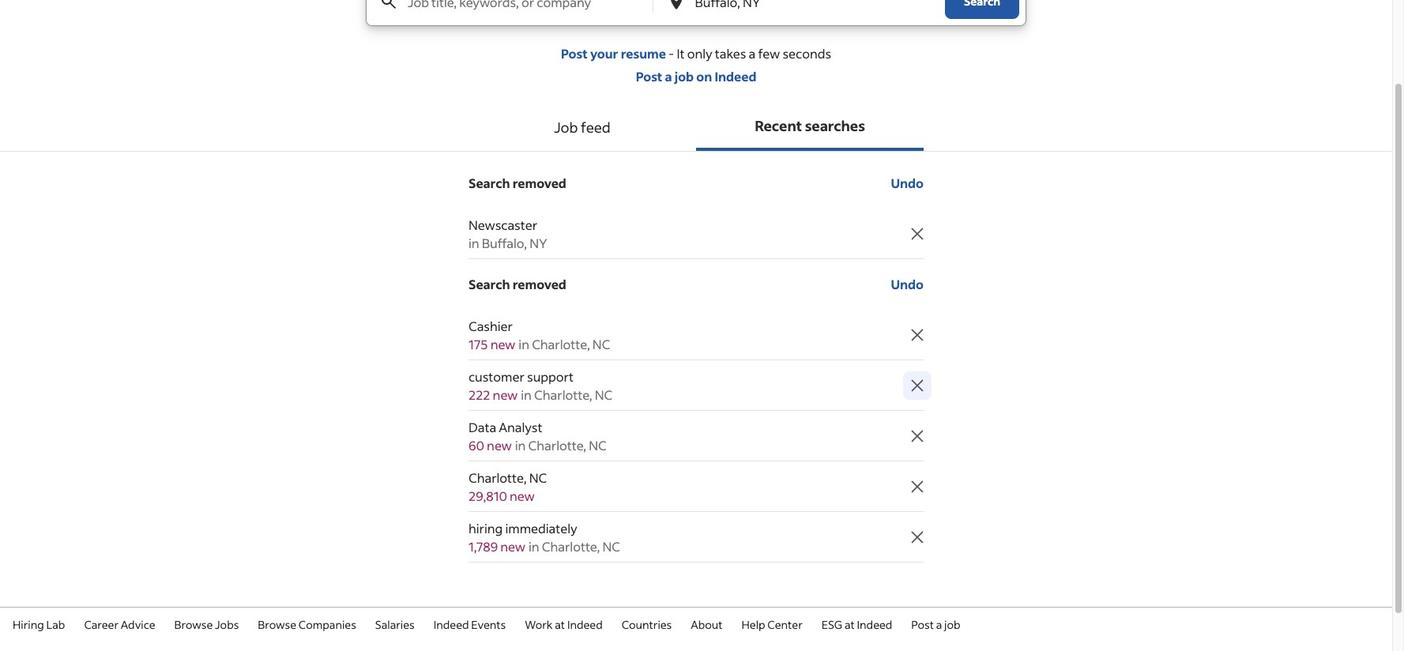 Task type: vqa. For each thing, say whether or not it's contained in the screenshot.
new related to customer
yes



Task type: describe. For each thing, give the bounding box(es) containing it.
cashier 175 new in charlotte, nc
[[469, 318, 611, 353]]

customer support 222 new in charlotte, nc
[[469, 368, 613, 403]]

1 horizontal spatial a
[[749, 45, 756, 62]]

browse companies link
[[258, 617, 356, 632]]

hiring
[[469, 520, 503, 537]]

salaries
[[375, 617, 415, 632]]

seconds
[[783, 45, 832, 62]]

ny
[[530, 235, 548, 251]]

post a job
[[912, 617, 961, 632]]

recent searches
[[755, 116, 866, 135]]

indeed left events
[[434, 617, 469, 632]]

resume
[[621, 45, 666, 62]]

post your resume link
[[561, 45, 666, 62]]

advice
[[121, 617, 155, 632]]

help center link
[[742, 617, 803, 632]]

new for charlotte,
[[510, 488, 535, 504]]

at for esg
[[845, 617, 855, 632]]

indeed right esg
[[857, 617, 893, 632]]

in for customer
[[521, 387, 532, 403]]

delete recent search cashier image
[[909, 325, 928, 344]]

center
[[768, 617, 803, 632]]

delete recent search charlotte, nc image
[[909, 477, 928, 496]]

about link
[[691, 617, 723, 632]]

jobs
[[215, 617, 239, 632]]

indeed events link
[[434, 617, 506, 632]]

2 removed from the top
[[513, 276, 567, 293]]

job feed button
[[469, 104, 697, 151]]

new for hiring
[[501, 538, 526, 555]]

indeed inside post your resume - it only takes a few seconds post a job on indeed
[[715, 68, 757, 85]]

countries
[[622, 617, 672, 632]]

hiring lab
[[13, 617, 65, 632]]

nc for hiring immediately 1,789 new in charlotte, nc
[[603, 538, 621, 555]]

2 search removed from the top
[[469, 276, 567, 293]]

Edit location text field
[[692, 0, 914, 25]]

data
[[469, 419, 497, 436]]

charlotte, inside cashier 175 new in charlotte, nc
[[532, 336, 590, 353]]

1 removed from the top
[[513, 175, 567, 191]]

post a job link
[[912, 617, 961, 632]]

at for work
[[555, 617, 565, 632]]

lab
[[46, 617, 65, 632]]

hiring
[[13, 617, 44, 632]]

help center
[[742, 617, 803, 632]]

nc for data analyst 60 new in charlotte, nc
[[589, 437, 607, 454]]

-
[[669, 45, 675, 62]]

about
[[691, 617, 723, 632]]

cashier
[[469, 318, 513, 334]]

browse jobs link
[[174, 617, 239, 632]]

nc inside cashier 175 new in charlotte, nc
[[593, 336, 611, 353]]

1 undo button from the top
[[891, 169, 924, 198]]

job inside post your resume - it only takes a few seconds post a job on indeed
[[675, 68, 694, 85]]

2 undo button from the top
[[891, 270, 924, 299]]

none search field inside main content
[[353, 0, 1040, 45]]

job feed
[[554, 118, 611, 137]]

it
[[677, 45, 685, 62]]

2 search from the top
[[469, 276, 510, 293]]

browse for browse companies
[[258, 617, 297, 632]]

companies
[[299, 617, 356, 632]]

searches
[[805, 116, 866, 135]]

post for post your resume - it only takes a few seconds post a job on indeed
[[561, 45, 588, 62]]

few
[[759, 45, 781, 62]]

in inside cashier 175 new in charlotte, nc
[[519, 336, 530, 353]]

events
[[471, 617, 506, 632]]

indeed events
[[434, 617, 506, 632]]



Task type: locate. For each thing, give the bounding box(es) containing it.
customer
[[469, 368, 525, 385]]

0 vertical spatial post
[[561, 45, 588, 62]]

0 vertical spatial undo button
[[891, 169, 924, 198]]

search
[[469, 175, 510, 191], [469, 276, 510, 293]]

undo button up delete recent search cashier icon
[[891, 270, 924, 299]]

charlotte, down support
[[535, 387, 593, 403]]

0 vertical spatial undo
[[891, 175, 924, 191]]

new inside cashier 175 new in charlotte, nc
[[491, 336, 516, 353]]

buffalo,
[[482, 235, 527, 251]]

newscaster in buffalo, ny
[[469, 217, 548, 251]]

post
[[561, 45, 588, 62], [636, 68, 663, 85], [912, 617, 934, 632]]

removed up newscaster
[[513, 175, 567, 191]]

new right 1,789
[[501, 538, 526, 555]]

takes
[[715, 45, 747, 62]]

None search field
[[353, 0, 1040, 45]]

search up newscaster
[[469, 175, 510, 191]]

search removed down buffalo, at the left of the page
[[469, 276, 567, 293]]

delete recent search hiring immediately image
[[909, 528, 928, 547]]

post right the esg at indeed
[[912, 617, 934, 632]]

delete recent search data analyst image
[[909, 427, 928, 446]]

1 vertical spatial removed
[[513, 276, 567, 293]]

in for hiring
[[529, 538, 540, 555]]

tab list containing recent searches
[[0, 104, 1393, 152]]

at
[[555, 617, 565, 632], [845, 617, 855, 632]]

1 vertical spatial undo
[[891, 276, 924, 293]]

new right the 29,810
[[510, 488, 535, 504]]

0 horizontal spatial post
[[561, 45, 588, 62]]

work at indeed link
[[525, 617, 603, 632]]

1 vertical spatial search removed
[[469, 276, 567, 293]]

a
[[749, 45, 756, 62], [665, 68, 673, 85], [937, 617, 943, 632]]

new down customer
[[493, 387, 518, 403]]

indeed right work
[[568, 617, 603, 632]]

browse jobs
[[174, 617, 239, 632]]

undo
[[891, 175, 924, 191], [891, 276, 924, 293]]

in for data
[[515, 437, 526, 454]]

in up support
[[519, 336, 530, 353]]

undo button
[[891, 169, 924, 198], [891, 270, 924, 299]]

new for data
[[487, 437, 512, 454]]

career advice link
[[84, 617, 155, 632]]

1 vertical spatial undo button
[[891, 270, 924, 299]]

browse right jobs
[[258, 617, 297, 632]]

in inside customer support 222 new in charlotte, nc
[[521, 387, 532, 403]]

in left buffalo, at the left of the page
[[469, 235, 480, 251]]

charlotte, for immediately
[[542, 538, 600, 555]]

charlotte, inside data analyst 60 new in charlotte, nc
[[529, 437, 587, 454]]

new right 60
[[487, 437, 512, 454]]

charlotte, inside charlotte, nc 29,810 new
[[469, 470, 527, 486]]

charlotte, for analyst
[[529, 437, 587, 454]]

1 vertical spatial post
[[636, 68, 663, 85]]

new
[[491, 336, 516, 353], [493, 387, 518, 403], [487, 437, 512, 454], [510, 488, 535, 504], [501, 538, 526, 555]]

2 horizontal spatial post
[[912, 617, 934, 632]]

browse companies
[[258, 617, 356, 632]]

main content containing recent searches
[[0, 0, 1393, 607]]

nc inside customer support 222 new in charlotte, nc
[[595, 387, 613, 403]]

at right esg
[[845, 617, 855, 632]]

1 horizontal spatial post
[[636, 68, 663, 85]]

nc inside charlotte, nc 29,810 new
[[529, 470, 547, 486]]

recent searches button
[[697, 104, 924, 151]]

indeed down takes
[[715, 68, 757, 85]]

in down support
[[521, 387, 532, 403]]

new down cashier
[[491, 336, 516, 353]]

new for customer
[[493, 387, 518, 403]]

search: Job title, keywords, or company text field
[[405, 0, 652, 25]]

in inside data analyst 60 new in charlotte, nc
[[515, 437, 526, 454]]

post for post a job
[[912, 617, 934, 632]]

new inside charlotte, nc 29,810 new
[[510, 488, 535, 504]]

in
[[469, 235, 480, 251], [519, 336, 530, 353], [521, 387, 532, 403], [515, 437, 526, 454], [529, 538, 540, 555]]

undo up delete recent search newscaster image
[[891, 175, 924, 191]]

0 horizontal spatial a
[[665, 68, 673, 85]]

charlotte, down analyst
[[529, 437, 587, 454]]

hiring lab link
[[13, 617, 65, 632]]

feed
[[581, 118, 611, 137]]

1 at from the left
[[555, 617, 565, 632]]

career
[[84, 617, 119, 632]]

job
[[675, 68, 694, 85], [945, 617, 961, 632]]

esg
[[822, 617, 843, 632]]

nc for customer support 222 new in charlotte, nc
[[595, 387, 613, 403]]

0 vertical spatial job
[[675, 68, 694, 85]]

only
[[688, 45, 713, 62]]

browse left jobs
[[174, 617, 213, 632]]

search up cashier
[[469, 276, 510, 293]]

175
[[469, 336, 488, 353]]

main content
[[0, 0, 1393, 607]]

2 undo from the top
[[891, 276, 924, 293]]

help
[[742, 617, 766, 632]]

2 vertical spatial post
[[912, 617, 934, 632]]

0 vertical spatial search
[[469, 175, 510, 191]]

charlotte, inside customer support 222 new in charlotte, nc
[[535, 387, 593, 403]]

0 horizontal spatial job
[[675, 68, 694, 85]]

1 vertical spatial a
[[665, 68, 673, 85]]

removed
[[513, 175, 567, 191], [513, 276, 567, 293]]

1 horizontal spatial browse
[[258, 617, 297, 632]]

post a job on indeed link
[[636, 68, 757, 85]]

1 vertical spatial job
[[945, 617, 961, 632]]

your
[[591, 45, 619, 62]]

newscaster
[[469, 217, 538, 233]]

in down immediately
[[529, 538, 540, 555]]

in inside hiring immediately 1,789 new in charlotte, nc
[[529, 538, 540, 555]]

0 vertical spatial removed
[[513, 175, 567, 191]]

career advice
[[84, 617, 155, 632]]

1 search removed from the top
[[469, 175, 567, 191]]

salaries link
[[375, 617, 415, 632]]

nc
[[593, 336, 611, 353], [595, 387, 613, 403], [589, 437, 607, 454], [529, 470, 547, 486], [603, 538, 621, 555]]

countries link
[[622, 617, 672, 632]]

support
[[527, 368, 574, 385]]

charlotte, nc 29,810 new
[[469, 470, 547, 504]]

recent
[[755, 116, 803, 135]]

delete recent search newscaster image
[[909, 224, 928, 243]]

in down analyst
[[515, 437, 526, 454]]

60
[[469, 437, 485, 454]]

charlotte, inside hiring immediately 1,789 new in charlotte, nc
[[542, 538, 600, 555]]

in inside newscaster in buffalo, ny
[[469, 235, 480, 251]]

nc inside data analyst 60 new in charlotte, nc
[[589, 437, 607, 454]]

removed down 'ny'
[[513, 276, 567, 293]]

post left your at the left of the page
[[561, 45, 588, 62]]

undo up delete recent search cashier icon
[[891, 276, 924, 293]]

post down resume
[[636, 68, 663, 85]]

charlotte, up the 29,810
[[469, 470, 527, 486]]

2 vertical spatial a
[[937, 617, 943, 632]]

job
[[554, 118, 578, 137]]

on
[[697, 68, 713, 85]]

new inside customer support 222 new in charlotte, nc
[[493, 387, 518, 403]]

undo button up delete recent search newscaster image
[[891, 169, 924, 198]]

1 horizontal spatial at
[[845, 617, 855, 632]]

222
[[469, 387, 491, 403]]

1 undo from the top
[[891, 175, 924, 191]]

work
[[525, 617, 553, 632]]

search removed up newscaster
[[469, 175, 567, 191]]

charlotte, down immediately
[[542, 538, 600, 555]]

at right work
[[555, 617, 565, 632]]

0 horizontal spatial browse
[[174, 617, 213, 632]]

charlotte, for support
[[535, 387, 593, 403]]

29,810
[[469, 488, 507, 504]]

2 at from the left
[[845, 617, 855, 632]]

charlotte,
[[532, 336, 590, 353], [535, 387, 593, 403], [529, 437, 587, 454], [469, 470, 527, 486], [542, 538, 600, 555]]

indeed
[[715, 68, 757, 85], [434, 617, 469, 632], [568, 617, 603, 632], [857, 617, 893, 632]]

charlotte, up support
[[532, 336, 590, 353]]

immediately
[[506, 520, 578, 537]]

search removed
[[469, 175, 567, 191], [469, 276, 567, 293]]

analyst
[[499, 419, 543, 436]]

new inside data analyst 60 new in charlotte, nc
[[487, 437, 512, 454]]

browse for browse jobs
[[174, 617, 213, 632]]

1,789
[[469, 538, 498, 555]]

esg at indeed
[[822, 617, 893, 632]]

new inside hiring immediately 1,789 new in charlotte, nc
[[501, 538, 526, 555]]

esg at indeed link
[[822, 617, 893, 632]]

0 vertical spatial search removed
[[469, 175, 567, 191]]

1 vertical spatial search
[[469, 276, 510, 293]]

data analyst 60 new in charlotte, nc
[[469, 419, 607, 454]]

2 browse from the left
[[258, 617, 297, 632]]

0 horizontal spatial at
[[555, 617, 565, 632]]

tab list
[[0, 104, 1393, 152]]

nc inside hiring immediately 1,789 new in charlotte, nc
[[603, 538, 621, 555]]

1 horizontal spatial job
[[945, 617, 961, 632]]

2 horizontal spatial a
[[937, 617, 943, 632]]

delete recent search customer support image
[[909, 376, 928, 395]]

1 search from the top
[[469, 175, 510, 191]]

1 browse from the left
[[174, 617, 213, 632]]

work at indeed
[[525, 617, 603, 632]]

0 vertical spatial a
[[749, 45, 756, 62]]

hiring immediately 1,789 new in charlotte, nc
[[469, 520, 621, 555]]

post your resume - it only takes a few seconds post a job on indeed
[[561, 45, 832, 85]]

browse
[[174, 617, 213, 632], [258, 617, 297, 632]]



